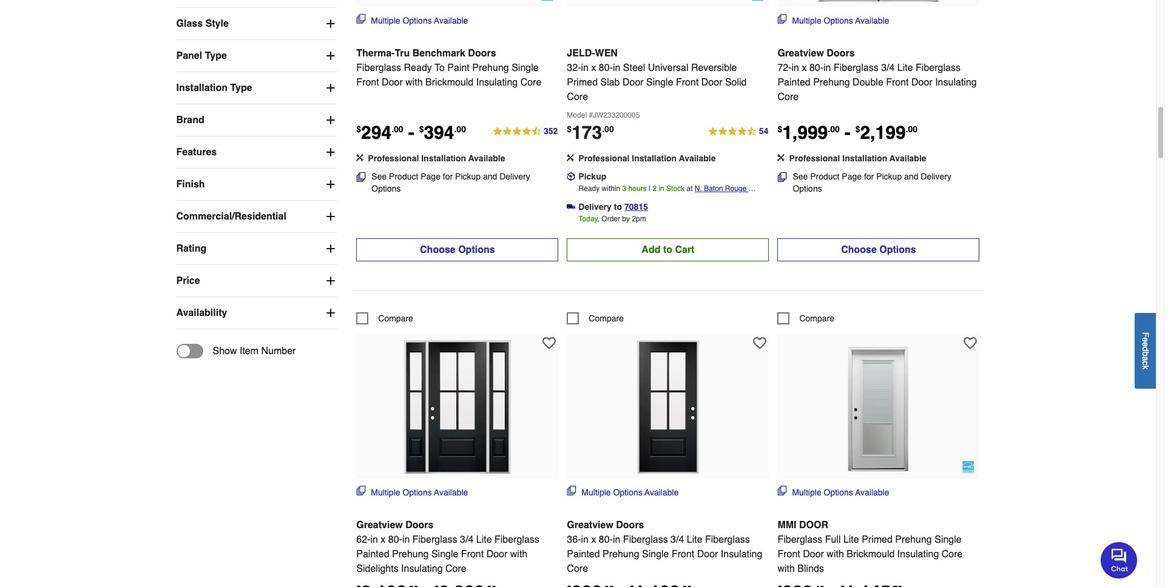 Task type: locate. For each thing, give the bounding box(es) containing it.
|
[[649, 185, 651, 193]]

painted down 72-
[[778, 77, 811, 88]]

mmi
[[778, 520, 797, 531]]

wen
[[595, 48, 618, 59]]

$ inside the $ 173 .00
[[567, 125, 572, 134]]

1 horizontal spatial greatview
[[567, 520, 614, 531]]

to
[[614, 202, 622, 212], [663, 245, 672, 256]]

1 choose options from the left
[[420, 245, 495, 256]]

1 horizontal spatial see
[[793, 172, 808, 182]]

0 horizontal spatial primed
[[567, 77, 598, 88]]

62-
[[356, 535, 370, 546]]

energy star qualified image inside jeld-wen32-in x 80-in steel universal reversible primed slab door single front door solid core element
[[752, 0, 764, 1]]

painted
[[778, 77, 811, 88], [356, 549, 389, 560], [567, 549, 600, 560]]

1 horizontal spatial page
[[842, 172, 862, 182]]

plus image inside panel type button
[[325, 50, 337, 62]]

1 $ from the left
[[356, 125, 361, 134]]

type right panel
[[205, 50, 227, 61]]

x inside jeld-wen 32-in x 80-in steel universal reversible primed slab door single front door solid core
[[591, 63, 596, 74]]

1 compare from the left
[[378, 314, 413, 324]]

greatview inside greatview doors 36-in x 80-in fiberglass 3/4 lite fiberglass painted prehung single front door insulating core
[[567, 520, 614, 531]]

multiple options available for greatview doors 36-in x 80-in fiberglass 3/4 lite fiberglass painted prehung single front door insulating core image
[[582, 488, 679, 498]]

greatview inside the greatview doors 62-in x 80-in fiberglass 3/4 lite fiberglass painted prehung single front door with sidelights insulating core
[[356, 520, 403, 531]]

0 horizontal spatial 4.5 stars image
[[492, 125, 559, 139]]

4.5 stars image containing 54
[[708, 125, 769, 139]]

page down $ 1,999 .00 - $ 2,199 .00
[[842, 172, 862, 182]]

pickup
[[455, 172, 481, 182], [579, 172, 606, 182], [876, 172, 902, 182]]

x right 62-
[[381, 535, 386, 546]]

2 horizontal spatial professional
[[789, 154, 840, 163]]

1 vertical spatial ready
[[579, 185, 600, 193]]

1 heart outline image from the left
[[543, 337, 556, 350]]

80- inside greatview doors 36-in x 80-in fiberglass 3/4 lite fiberglass painted prehung single front door insulating core
[[599, 535, 613, 546]]

b
[[1141, 352, 1151, 356]]

4 .00 from the left
[[828, 125, 840, 134]]

choose for first choose options link from right
[[841, 245, 877, 256]]

assembly image
[[567, 154, 574, 162], [778, 154, 785, 162]]

doors for greatview doors 36-in x 80-in fiberglass 3/4 lite fiberglass painted prehung single front door insulating core
[[616, 520, 644, 531]]

x down 'wen'
[[591, 63, 596, 74]]

door
[[382, 77, 403, 88], [623, 77, 644, 88], [701, 77, 723, 88], [912, 77, 933, 88], [487, 549, 508, 560], [697, 549, 718, 560], [803, 549, 824, 560]]

brickmould inside therma-tru benchmark doors fiberglass ready to paint prehung single front door with brickmould insulating core
[[426, 77, 474, 88]]

doors inside greatview doors 72-in x 80-in fiberglass 3/4 lite fiberglass painted prehung double front door insulating core
[[827, 48, 855, 59]]

lite for 72-in x 80-in fiberglass 3/4 lite fiberglass painted prehung double front door insulating core
[[898, 63, 913, 74]]

80- down 'wen'
[[599, 63, 613, 74]]

plus image inside brand button
[[325, 114, 337, 126]]

available down 352 'button'
[[468, 154, 505, 163]]

1 vertical spatial to
[[663, 245, 672, 256]]

lowe's
[[695, 197, 717, 205]]

0 horizontal spatial 3/4
[[460, 535, 474, 546]]

3/4
[[881, 63, 895, 74], [460, 535, 474, 546], [671, 535, 684, 546]]

heart outline image
[[964, 337, 977, 350]]

compare for 5014500973 element
[[378, 314, 413, 324]]

painted up sidelights
[[356, 549, 389, 560]]

.00 for 173
[[602, 125, 614, 134]]

see product page for pickup and delivery options
[[372, 172, 530, 194], [793, 172, 952, 194]]

compare
[[378, 314, 413, 324], [589, 314, 624, 324], [800, 314, 835, 324]]

4 plus image from the top
[[325, 307, 337, 319]]

1 horizontal spatial for
[[864, 172, 874, 182]]

fiberglass
[[356, 63, 401, 74], [834, 63, 879, 74], [916, 63, 961, 74], [413, 535, 457, 546], [495, 535, 539, 546], [623, 535, 668, 546], [705, 535, 750, 546], [778, 535, 823, 546]]

brickmould down paint
[[426, 77, 474, 88]]

multiple for greatview doors 62-in x 80-in fiberglass 3/4 lite fiberglass painted prehung single front door with sidelights insulating core image in the bottom of the page
[[371, 488, 400, 498]]

c
[[1141, 361, 1151, 365]]

.00 inside the $ 173 .00
[[602, 125, 614, 134]]

0 horizontal spatial painted
[[356, 549, 389, 560]]

1 plus image from the top
[[325, 18, 337, 30]]

1 vertical spatial type
[[230, 82, 252, 93]]

4.5 stars image containing 352
[[492, 125, 559, 139]]

1 see from the left
[[372, 172, 387, 182]]

insulating inside therma-tru benchmark doors fiberglass ready to paint prehung single front door with brickmould insulating core
[[476, 77, 518, 88]]

plus image
[[325, 18, 337, 30], [325, 50, 337, 62], [325, 82, 337, 94], [325, 178, 337, 190], [325, 243, 337, 255], [325, 275, 337, 287]]

prehung inside the greatview doors 62-in x 80-in fiberglass 3/4 lite fiberglass painted prehung single front door with sidelights insulating core
[[392, 549, 429, 560]]

0 horizontal spatial professional
[[368, 154, 419, 163]]

1 horizontal spatial delivery
[[579, 202, 612, 212]]

doors
[[468, 48, 496, 59], [827, 48, 855, 59], [406, 520, 434, 531], [616, 520, 644, 531]]

panel
[[176, 50, 202, 61]]

glass
[[176, 18, 203, 29]]

door inside greatview doors 72-in x 80-in fiberglass 3/4 lite fiberglass painted prehung double front door insulating core
[[912, 77, 933, 88]]

plus image inside features "button"
[[325, 146, 337, 158]]

0 horizontal spatial choose options
[[420, 245, 495, 256]]

greatview
[[778, 48, 824, 59], [356, 520, 403, 531], [567, 520, 614, 531]]

e up d
[[1141, 337, 1151, 342]]

2 horizontal spatial painted
[[778, 77, 811, 88]]

1 horizontal spatial choose
[[841, 245, 877, 256]]

2 product from the left
[[810, 172, 840, 182]]

prehung inside greatview doors 72-in x 80-in fiberglass 3/4 lite fiberglass painted prehung double front door insulating core
[[813, 77, 850, 88]]

3/4 inside greatview doors 72-in x 80-in fiberglass 3/4 lite fiberglass painted prehung double front door insulating core
[[881, 63, 895, 74]]

0 horizontal spatial type
[[205, 50, 227, 61]]

$ for 173
[[567, 125, 572, 134]]

to up today , order by 2pm in the top of the page
[[614, 202, 622, 212]]

glass style
[[176, 18, 229, 29]]

1 4.5 stars image from the left
[[492, 125, 559, 139]]

1 horizontal spatial compare
[[589, 314, 624, 324]]

3 plus image from the top
[[325, 82, 337, 94]]

plus image inside price button
[[325, 275, 337, 287]]

door
[[799, 520, 828, 531]]

x inside greatview doors 36-in x 80-in fiberglass 3/4 lite fiberglass painted prehung single front door insulating core
[[591, 535, 596, 546]]

and
[[483, 172, 497, 182], [904, 172, 919, 182]]

3 .00 from the left
[[602, 125, 614, 134]]

1 plus image from the top
[[325, 114, 337, 126]]

54
[[759, 126, 769, 136]]

painted for 36-
[[567, 549, 600, 560]]

.00
[[392, 125, 403, 134], [454, 125, 466, 134], [602, 125, 614, 134], [828, 125, 840, 134], [906, 125, 918, 134]]

1 horizontal spatial ready
[[579, 185, 600, 193]]

0 horizontal spatial compare
[[378, 314, 413, 324]]

add to cart
[[642, 245, 695, 256]]

delivery
[[500, 172, 530, 182], [921, 172, 952, 182], [579, 202, 612, 212]]

0 vertical spatial to
[[614, 202, 622, 212]]

with
[[406, 77, 423, 88], [510, 549, 528, 560], [827, 549, 844, 560], [778, 564, 795, 575]]

single inside mmi door fiberglass full lite primed prehung single front door with brickmould insulating core with blinds
[[935, 535, 962, 546]]

type up brand button
[[230, 82, 252, 93]]

insulating inside mmi door fiberglass full lite primed prehung single front door with brickmould insulating core with blinds
[[898, 549, 939, 560]]

2 plus image from the top
[[325, 50, 337, 62]]

f e e d b a c k
[[1141, 332, 1151, 370]]

see product page for pickup and delivery options down '2,199'
[[793, 172, 952, 194]]

sidelights
[[356, 564, 399, 575]]

x
[[591, 63, 596, 74], [802, 63, 807, 74], [381, 535, 386, 546], [591, 535, 596, 546]]

multiple options available
[[371, 16, 468, 26], [792, 16, 889, 26], [371, 488, 468, 498], [582, 488, 679, 498], [792, 488, 889, 498]]

order
[[602, 215, 620, 223]]

mmi door fiberglass full lite primed prehung single front door with brickmould insulating core with blinds image
[[812, 341, 946, 474]]

compare inside 5014501077 element
[[589, 314, 624, 324]]

2 plus image from the top
[[325, 146, 337, 158]]

2 $ from the left
[[419, 125, 424, 134]]

core inside greatview doors 72-in x 80-in fiberglass 3/4 lite fiberglass painted prehung double front door insulating core
[[778, 92, 799, 103]]

0 horizontal spatial choose options link
[[356, 239, 559, 262]]

finish
[[176, 179, 205, 190]]

2 page from the left
[[842, 172, 862, 182]]

see down 1,999
[[793, 172, 808, 182]]

3/4 for 36-in x 80-in fiberglass 3/4 lite fiberglass painted prehung single front door insulating core
[[671, 535, 684, 546]]

jeld-
[[567, 48, 595, 59]]

assembly image
[[356, 154, 364, 162]]

plus image inside availability button
[[325, 307, 337, 319]]

show item number element
[[176, 344, 296, 359]]

0 horizontal spatial and
[[483, 172, 497, 182]]

1 horizontal spatial to
[[663, 245, 672, 256]]

plus image for commercial/residential
[[325, 211, 337, 223]]

$ right 294
[[419, 125, 424, 134]]

hours
[[629, 185, 647, 193]]

multiple options available link
[[356, 14, 468, 27], [778, 14, 889, 27], [356, 486, 468, 499], [567, 486, 679, 499], [778, 486, 889, 499]]

2 energy star qualified image from the left
[[752, 0, 764, 1]]

price
[[176, 275, 200, 286]]

energy star qualified image for therma-tru benchmark doorsfiberglass ready to paint prehung single front door with brickmould insulating core element
[[542, 0, 554, 1]]

and down '2,199'
[[904, 172, 919, 182]]

painted for 72-
[[778, 77, 811, 88]]

1 horizontal spatial type
[[230, 82, 252, 93]]

type
[[205, 50, 227, 61], [230, 82, 252, 93]]

greatview inside greatview doors 72-in x 80-in fiberglass 3/4 lite fiberglass painted prehung double front door insulating core
[[778, 48, 824, 59]]

0 horizontal spatial to
[[614, 202, 622, 212]]

painted down 36-
[[567, 549, 600, 560]]

1 horizontal spatial professional
[[579, 154, 630, 163]]

0 vertical spatial ready
[[404, 63, 432, 74]]

plus image inside commercial/residential button
[[325, 211, 337, 223]]

doors up $999.00-$1,199.00 element
[[616, 520, 644, 531]]

80- right 72-
[[810, 63, 824, 74]]

e up b
[[1141, 342, 1151, 347]]

2 choose options from the left
[[841, 245, 916, 256]]

door inside therma-tru benchmark doors fiberglass ready to paint prehung single front door with brickmould insulating core
[[382, 77, 403, 88]]

1 - from the left
[[408, 122, 414, 143]]

1 horizontal spatial 4.5 stars image
[[708, 125, 769, 139]]

4.5 stars image
[[492, 125, 559, 139], [708, 125, 769, 139]]

professional installation available down '394'
[[368, 154, 505, 163]]

1 vertical spatial brickmould
[[847, 549, 895, 560]]

jeld-wen32-in x 80-in steel universal reversible primed slab door single front door solid core element
[[567, 0, 769, 7]]

double
[[853, 77, 884, 88]]

0 horizontal spatial product
[[389, 172, 418, 182]]

lite inside greatview doors 72-in x 80-in fiberglass 3/4 lite fiberglass painted prehung double front door insulating core
[[898, 63, 913, 74]]

e
[[1141, 337, 1151, 342], [1141, 342, 1151, 347]]

1 horizontal spatial heart outline image
[[753, 337, 767, 350]]

available up n.
[[679, 154, 716, 163]]

actual price $173.00 element
[[567, 122, 614, 143]]

compare inside 5014500973 element
[[378, 314, 413, 324]]

1 e from the top
[[1141, 337, 1151, 342]]

2 horizontal spatial delivery
[[921, 172, 952, 182]]

- left '2,199'
[[845, 122, 851, 143]]

lite
[[898, 63, 913, 74], [476, 535, 492, 546], [687, 535, 703, 546], [844, 535, 859, 546]]

.00 for 294
[[392, 125, 403, 134]]

installation down panel type
[[176, 82, 228, 93]]

$
[[356, 125, 361, 134], [419, 125, 424, 134], [567, 125, 572, 134], [778, 125, 782, 134], [856, 125, 860, 134]]

product
[[389, 172, 418, 182], [810, 172, 840, 182]]

core inside the greatview doors 62-in x 80-in fiberglass 3/4 lite fiberglass painted prehung single front door with sidelights insulating core
[[446, 564, 467, 575]]

plus image inside rating button
[[325, 243, 337, 255]]

4 $ from the left
[[778, 125, 782, 134]]

brand
[[176, 115, 204, 126]]

0 horizontal spatial ready
[[404, 63, 432, 74]]

doors up $2,199.00-$2,399.00 'element'
[[406, 520, 434, 531]]

energy star qualified image
[[542, 0, 554, 1], [752, 0, 764, 1]]

5 .00 from the left
[[906, 125, 918, 134]]

lite inside mmi door fiberglass full lite primed prehung single front door with brickmould insulating core with blinds
[[844, 535, 859, 546]]

0 horizontal spatial -
[[408, 122, 414, 143]]

doors up paint
[[468, 48, 496, 59]]

professional installation available down $1,999.00-$2,199.00 element
[[789, 154, 927, 163]]

available
[[434, 16, 468, 26], [855, 16, 889, 26], [468, 154, 505, 163], [679, 154, 716, 163], [890, 154, 927, 163], [434, 488, 468, 498], [645, 488, 679, 498], [855, 488, 889, 498]]

1 horizontal spatial choose options
[[841, 245, 916, 256]]

0 vertical spatial primed
[[567, 77, 598, 88]]

0 horizontal spatial page
[[421, 172, 441, 182]]

plus image inside glass style button
[[325, 18, 337, 30]]

3/4 inside the greatview doors 62-in x 80-in fiberglass 3/4 lite fiberglass painted prehung single front door with sidelights insulating core
[[460, 535, 474, 546]]

3 plus image from the top
[[325, 211, 337, 223]]

fiberglass inside therma-tru benchmark doors fiberglass ready to paint prehung single front door with brickmould insulating core
[[356, 63, 401, 74]]

1 horizontal spatial 3/4
[[671, 535, 684, 546]]

to
[[435, 63, 445, 74]]

plus image for rating
[[325, 243, 337, 255]]

0 horizontal spatial choose
[[420, 245, 456, 256]]

painted inside the greatview doors 62-in x 80-in fiberglass 3/4 lite fiberglass painted prehung single front door with sidelights insulating core
[[356, 549, 389, 560]]

page down '394'
[[421, 172, 441, 182]]

add to cart button
[[567, 239, 769, 262]]

0 horizontal spatial heart outline image
[[543, 337, 556, 350]]

greatview for 72-
[[778, 48, 824, 59]]

2 horizontal spatial professional installation available
[[789, 154, 927, 163]]

1 horizontal spatial assembly image
[[778, 154, 785, 162]]

3 $ from the left
[[567, 125, 572, 134]]

within
[[602, 185, 620, 193]]

assembly image down 1,999
[[778, 154, 785, 162]]

greatview doors 72-in x 80-in fiberglass 3/4 lite fiberglass painted prehung double front door insulating core image
[[812, 0, 946, 2]]

multiple options available link for greatview doors 36-in x 80-in fiberglass 3/4 lite fiberglass painted prehung single front door insulating core image
[[567, 486, 679, 499]]

80- for 72-
[[810, 63, 824, 74]]

brickmould up $823.43-$1,145.72 "element"
[[847, 549, 895, 560]]

availability button
[[176, 297, 337, 329]]

to inside button
[[663, 245, 672, 256]]

primed down 32-
[[567, 77, 598, 88]]

4.5 stars image for 294
[[492, 125, 559, 139]]

3
[[622, 185, 627, 193]]

front inside therma-tru benchmark doors fiberglass ready to paint prehung single front door with brickmould insulating core
[[356, 77, 379, 88]]

0 horizontal spatial professional installation available
[[368, 154, 505, 163]]

assembly image up pickup image
[[567, 154, 574, 162]]

doors up double
[[827, 48, 855, 59]]

plus image inside finish button
[[325, 178, 337, 190]]

3 compare from the left
[[800, 314, 835, 324]]

stock
[[666, 185, 685, 193]]

front inside greatview doors 72-in x 80-in fiberglass 3/4 lite fiberglass painted prehung double front door insulating core
[[886, 77, 909, 88]]

0 horizontal spatial for
[[443, 172, 453, 182]]

with inside therma-tru benchmark doors fiberglass ready to paint prehung single front door with brickmould insulating core
[[406, 77, 423, 88]]

2 horizontal spatial greatview
[[778, 48, 824, 59]]

80- inside the greatview doors 62-in x 80-in fiberglass 3/4 lite fiberglass painted prehung single front door with sidelights insulating core
[[388, 535, 402, 546]]

2 choose from the left
[[841, 245, 877, 256]]

for down '394'
[[443, 172, 453, 182]]

2 horizontal spatial compare
[[800, 314, 835, 324]]

0 horizontal spatial assembly image
[[567, 154, 574, 162]]

$ up assembly icon
[[356, 125, 361, 134]]

prehung for greatview doors 72-in x 80-in fiberglass 3/4 lite fiberglass painted prehung double front door insulating core
[[813, 77, 850, 88]]

1 horizontal spatial choose options link
[[778, 239, 980, 262]]

professional down 1,999
[[789, 154, 840, 163]]

1 horizontal spatial primed
[[862, 535, 893, 546]]

80-
[[599, 63, 613, 74], [810, 63, 824, 74], [388, 535, 402, 546], [599, 535, 613, 546]]

$ for 1,999
[[778, 125, 782, 134]]

lite for 36-in x 80-in fiberglass 3/4 lite fiberglass painted prehung single front door insulating core
[[687, 535, 703, 546]]

energy star qualified image inside therma-tru benchmark doorsfiberglass ready to paint prehung single front door with brickmould insulating core element
[[542, 0, 554, 1]]

1 .00 from the left
[[392, 125, 403, 134]]

single inside jeld-wen 32-in x 80-in steel universal reversible primed slab door single front door solid core
[[646, 77, 673, 88]]

single inside the greatview doors 62-in x 80-in fiberglass 3/4 lite fiberglass painted prehung single front door with sidelights insulating core
[[431, 549, 458, 560]]

2 horizontal spatial pickup
[[876, 172, 902, 182]]

lite inside the greatview doors 62-in x 80-in fiberglass 3/4 lite fiberglass painted prehung single front door with sidelights insulating core
[[476, 535, 492, 546]]

primed right full
[[862, 535, 893, 546]]

0 vertical spatial brickmould
[[426, 77, 474, 88]]

professional down 'actual price $173.00' element
[[579, 154, 630, 163]]

available down '2,199'
[[890, 154, 927, 163]]

0 horizontal spatial greatview
[[356, 520, 403, 531]]

doors inside the greatview doors 62-in x 80-in fiberglass 3/4 lite fiberglass painted prehung single front door with sidelights insulating core
[[406, 520, 434, 531]]

plus image for features
[[325, 146, 337, 158]]

ready left the within
[[579, 185, 600, 193]]

see down 294
[[372, 172, 387, 182]]

prehung inside mmi door fiberglass full lite primed prehung single front door with brickmould insulating core with blinds
[[895, 535, 932, 546]]

front inside jeld-wen 32-in x 80-in steel universal reversible primed slab door single front door solid core
[[676, 77, 699, 88]]

n. baton rouge lowe's button
[[695, 183, 769, 205]]

3/4 inside greatview doors 36-in x 80-in fiberglass 3/4 lite fiberglass painted prehung single front door insulating core
[[671, 535, 684, 546]]

x inside the greatview doors 62-in x 80-in fiberglass 3/4 lite fiberglass painted prehung single front door with sidelights insulating core
[[381, 535, 386, 546]]

options
[[403, 16, 432, 26], [824, 16, 853, 26], [372, 184, 401, 194], [793, 184, 822, 194], [458, 245, 495, 256], [880, 245, 916, 256], [403, 488, 432, 498], [613, 488, 643, 498], [824, 488, 853, 498]]

core
[[521, 77, 542, 88], [567, 92, 588, 103], [778, 92, 799, 103], [942, 549, 963, 560], [446, 564, 467, 575], [567, 564, 588, 575]]

4 plus image from the top
[[325, 178, 337, 190]]

$ right '54'
[[778, 125, 782, 134]]

doors inside greatview doors 36-in x 80-in fiberglass 3/4 lite fiberglass painted prehung single front door insulating core
[[616, 520, 644, 531]]

2 4.5 stars image from the left
[[708, 125, 769, 139]]

today , order by 2pm
[[579, 215, 646, 223]]

to right add
[[663, 245, 672, 256]]

front inside the greatview doors 62-in x 80-in fiberglass 3/4 lite fiberglass painted prehung single front door with sidelights insulating core
[[461, 549, 484, 560]]

prehung inside greatview doors 36-in x 80-in fiberglass 3/4 lite fiberglass painted prehung single front door insulating core
[[603, 549, 639, 560]]

x inside greatview doors 72-in x 80-in fiberglass 3/4 lite fiberglass painted prehung double front door insulating core
[[802, 63, 807, 74]]

insulating inside greatview doors 36-in x 80-in fiberglass 3/4 lite fiberglass painted prehung single front door insulating core
[[721, 549, 763, 560]]

0 horizontal spatial see
[[372, 172, 387, 182]]

0 horizontal spatial pickup
[[455, 172, 481, 182]]

painted inside greatview doors 36-in x 80-in fiberglass 3/4 lite fiberglass painted prehung single front door insulating core
[[567, 549, 600, 560]]

$ down double
[[856, 125, 860, 134]]

for down '2,199'
[[864, 172, 874, 182]]

commercial/residential
[[176, 211, 286, 222]]

with inside the greatview doors 62-in x 80-in fiberglass 3/4 lite fiberglass painted prehung single front door with sidelights insulating core
[[510, 549, 528, 560]]

rating
[[176, 243, 207, 254]]

1 vertical spatial primed
[[862, 535, 893, 546]]

x for 32-
[[591, 63, 596, 74]]

single inside greatview doors 36-in x 80-in fiberglass 3/4 lite fiberglass painted prehung single front door insulating core
[[642, 549, 669, 560]]

x for 62-
[[381, 535, 386, 546]]

1 for from the left
[[443, 172, 453, 182]]

and down 352 'button'
[[483, 172, 497, 182]]

heart outline image
[[543, 337, 556, 350], [753, 337, 767, 350]]

style
[[205, 18, 229, 29]]

1 energy star qualified image from the left
[[542, 0, 554, 1]]

core inside mmi door fiberglass full lite primed prehung single front door with brickmould insulating core with blinds
[[942, 549, 963, 560]]

insulating inside greatview doors 72-in x 80-in fiberglass 3/4 lite fiberglass painted prehung double front door insulating core
[[935, 77, 977, 88]]

1 horizontal spatial product
[[810, 172, 840, 182]]

panel type
[[176, 50, 227, 61]]

1 horizontal spatial professional installation available
[[579, 154, 716, 163]]

see product page for pickup and delivery options down '394'
[[372, 172, 530, 194]]

core inside therma-tru benchmark doors fiberglass ready to paint prehung single front door with brickmould insulating core
[[521, 77, 542, 88]]

2 and from the left
[[904, 172, 919, 182]]

installation down '394'
[[421, 154, 466, 163]]

choose options for first choose options link from right
[[841, 245, 916, 256]]

1 see product page for pickup and delivery options from the left
[[372, 172, 530, 194]]

professional
[[368, 154, 419, 163], [579, 154, 630, 163], [789, 154, 840, 163]]

compare inside 1002641628 element
[[800, 314, 835, 324]]

x right 36-
[[591, 535, 596, 546]]

professional down 294
[[368, 154, 419, 163]]

1 horizontal spatial see product page for pickup and delivery options
[[793, 172, 952, 194]]

1 choose from the left
[[420, 245, 456, 256]]

80- right 62-
[[388, 535, 402, 546]]

finish button
[[176, 169, 337, 200]]

1 horizontal spatial brickmould
[[847, 549, 895, 560]]

0 horizontal spatial energy star qualified image
[[542, 0, 554, 1]]

1 horizontal spatial painted
[[567, 549, 600, 560]]

2 choose options link from the left
[[778, 239, 980, 262]]

- left '394'
[[408, 122, 414, 143]]

1 horizontal spatial and
[[904, 172, 919, 182]]

primed
[[567, 77, 598, 88], [862, 535, 893, 546]]

greatview up 72-
[[778, 48, 824, 59]]

6 plus image from the top
[[325, 275, 337, 287]]

5 plus image from the top
[[325, 243, 337, 255]]

greatview up 62-
[[356, 520, 403, 531]]

choose options for 2nd choose options link from the right
[[420, 245, 495, 256]]

energy star qualified image
[[963, 461, 975, 474]]

1 horizontal spatial energy star qualified image
[[752, 0, 764, 1]]

0 vertical spatial type
[[205, 50, 227, 61]]

installation
[[176, 82, 228, 93], [421, 154, 466, 163], [632, 154, 677, 163], [843, 154, 887, 163]]

plus image
[[325, 114, 337, 126], [325, 146, 337, 158], [325, 211, 337, 223], [325, 307, 337, 319]]

2 .00 from the left
[[454, 125, 466, 134]]

painted inside greatview doors 72-in x 80-in fiberglass 3/4 lite fiberglass painted prehung double front door insulating core
[[778, 77, 811, 88]]

2 compare from the left
[[589, 314, 624, 324]]

ready down tru
[[404, 63, 432, 74]]

$ down model
[[567, 125, 572, 134]]

80- right 36-
[[599, 535, 613, 546]]

prehung
[[472, 63, 509, 74], [813, 77, 850, 88], [895, 535, 932, 546], [392, 549, 429, 560], [603, 549, 639, 560]]

product down 1,999
[[810, 172, 840, 182]]

product down $ 294 .00 - $ 394 .00
[[389, 172, 418, 182]]

installation type
[[176, 82, 252, 93]]

80- inside jeld-wen 32-in x 80-in steel universal reversible primed slab door single front door solid core
[[599, 63, 613, 74]]

80- inside greatview doors 72-in x 80-in fiberglass 3/4 lite fiberglass painted prehung double front door insulating core
[[810, 63, 824, 74]]

plus image inside installation type button
[[325, 82, 337, 94]]

prehung for greatview doors 36-in x 80-in fiberglass 3/4 lite fiberglass painted prehung single front door insulating core
[[603, 549, 639, 560]]

lite inside greatview doors 36-in x 80-in fiberglass 3/4 lite fiberglass painted prehung single front door insulating core
[[687, 535, 703, 546]]

2
[[653, 185, 657, 193]]

greatview up 36-
[[567, 520, 614, 531]]

plus image for finish
[[325, 178, 337, 190]]

0 horizontal spatial see product page for pickup and delivery options
[[372, 172, 530, 194]]

front inside greatview doors 36-in x 80-in fiberglass 3/4 lite fiberglass painted prehung single front door insulating core
[[672, 549, 694, 560]]

single
[[512, 63, 539, 74], [646, 77, 673, 88], [935, 535, 962, 546], [431, 549, 458, 560], [642, 549, 669, 560]]

2 horizontal spatial 3/4
[[881, 63, 895, 74]]

x right 72-
[[802, 63, 807, 74]]

show item number
[[213, 346, 296, 357]]

professional installation available up the |
[[579, 154, 716, 163]]

choose for 2nd choose options link from the right
[[420, 245, 456, 256]]

professional installation available
[[368, 154, 505, 163], [579, 154, 716, 163], [789, 154, 927, 163]]

0 horizontal spatial brickmould
[[426, 77, 474, 88]]

2 - from the left
[[845, 122, 851, 143]]

doors for greatview doors 62-in x 80-in fiberglass 3/4 lite fiberglass painted prehung single front door with sidelights insulating core
[[406, 520, 434, 531]]

1 horizontal spatial -
[[845, 122, 851, 143]]

$ 173 .00
[[567, 122, 614, 143]]

1 horizontal spatial pickup
[[579, 172, 606, 182]]

2 professional from the left
[[579, 154, 630, 163]]



Task type: describe. For each thing, give the bounding box(es) containing it.
therma-tru benchmark doorsfiberglass ready to paint prehung single front door with brickmould insulating core element
[[356, 0, 559, 7]]

$ for 294
[[356, 125, 361, 134]]

available up mmi door fiberglass full lite primed prehung single front door with brickmould insulating core with blinds
[[855, 488, 889, 498]]

n.
[[695, 185, 702, 193]]

1 professional from the left
[[368, 154, 419, 163]]

single for greatview doors 36-in x 80-in fiberglass 3/4 lite fiberglass painted prehung single front door insulating core
[[642, 549, 669, 560]]

panel type button
[[176, 40, 337, 72]]

a
[[1141, 356, 1151, 361]]

2 see product page for pickup and delivery options from the left
[[793, 172, 952, 194]]

plus image for availability
[[325, 307, 337, 319]]

by
[[622, 215, 630, 223]]

plus image for brand
[[325, 114, 337, 126]]

x for 72-
[[802, 63, 807, 74]]

plus image for glass style
[[325, 18, 337, 30]]

doors inside therma-tru benchmark doors fiberglass ready to paint prehung single front door with brickmould insulating core
[[468, 48, 496, 59]]

$2,199.00-$2,399.00 element
[[356, 582, 496, 588]]

greatview doors 36-in x 80-in fiberglass 3/4 lite fiberglass painted prehung single front door insulating core image
[[601, 341, 735, 474]]

universal
[[648, 63, 689, 74]]

2 e from the top
[[1141, 342, 1151, 347]]

core inside jeld-wen 32-in x 80-in steel universal reversible primed slab door single front door solid core
[[567, 92, 588, 103]]

1 product from the left
[[389, 172, 418, 182]]

primed inside mmi door fiberglass full lite primed prehung single front door with brickmould insulating core with blinds
[[862, 535, 893, 546]]

tru
[[395, 48, 410, 59]]

therma-tru benchmark doors fiberglass ready to paint prehung single front door with brickmould insulating core
[[356, 48, 542, 88]]

single inside therma-tru benchmark doors fiberglass ready to paint prehung single front door with brickmould insulating core
[[512, 63, 539, 74]]

model # jw233200005
[[567, 111, 640, 120]]

multiple options available link for greatview doors 62-in x 80-in fiberglass 3/4 lite fiberglass painted prehung single front door with sidelights insulating core image in the bottom of the page
[[356, 486, 468, 499]]

chat invite button image
[[1101, 542, 1138, 579]]

70815
[[624, 202, 648, 212]]

pickup image
[[567, 173, 576, 181]]

delivery to 70815
[[579, 202, 648, 212]]

model
[[567, 111, 587, 120]]

4.5 stars image for 173
[[708, 125, 769, 139]]

compare for 1002641628 element
[[800, 314, 835, 324]]

1 assembly image from the left
[[567, 154, 574, 162]]

greatview doors 72-in x 80-in fiberglass 3/4 lite fiberglass painted prehung double front door insulating core
[[778, 48, 977, 103]]

$294.00-$394.00 element
[[356, 122, 466, 143]]

lite for 62-in x 80-in fiberglass 3/4 lite fiberglass painted prehung single front door with sidelights insulating core
[[476, 535, 492, 546]]

2 for from the left
[[864, 172, 874, 182]]

available down greatview doors 72-in x 80-in fiberglass 3/4 lite fiberglass painted prehung double front door insulating core image on the right of the page
[[855, 16, 889, 26]]

1002641628 element
[[778, 313, 835, 325]]

today
[[579, 215, 598, 223]]

#
[[589, 111, 593, 120]]

3/4 for 72-in x 80-in fiberglass 3/4 lite fiberglass painted prehung double front door insulating core
[[881, 63, 895, 74]]

3 professional installation available from the left
[[789, 154, 927, 163]]

therma-
[[356, 48, 395, 59]]

type for installation type
[[230, 82, 252, 93]]

blinds
[[798, 564, 824, 575]]

single for greatview doors 62-in x 80-in fiberglass 3/4 lite fiberglass painted prehung single front door with sidelights insulating core
[[431, 549, 458, 560]]

in inside ready within 3 hours | 2 in stock at n. baton rouge lowe's
[[659, 185, 664, 193]]

to for delivery
[[614, 202, 622, 212]]

fiberglass inside mmi door fiberglass full lite primed prehung single front door with brickmould insulating core with blinds
[[778, 535, 823, 546]]

2 professional installation available from the left
[[579, 154, 716, 163]]

front for greatview doors 36-in x 80-in fiberglass 3/4 lite fiberglass painted prehung single front door insulating core
[[672, 549, 694, 560]]

3 professional from the left
[[789, 154, 840, 163]]

plus image for panel type
[[325, 50, 337, 62]]

truck filled image
[[567, 203, 576, 211]]

rouge
[[725, 185, 747, 193]]

single for jeld-wen 32-in x 80-in steel universal reversible primed slab door single front door solid core
[[646, 77, 673, 88]]

baton
[[704, 185, 723, 193]]

multiple options available for greatview doors 62-in x 80-in fiberglass 3/4 lite fiberglass painted prehung single front door with sidelights insulating core image in the bottom of the page
[[371, 488, 468, 498]]

- for 2,199
[[845, 122, 851, 143]]

mmi door fiberglass full lite primed prehung single front door with brickmould insulating core with blinds
[[778, 520, 963, 575]]

5014500973 element
[[356, 313, 413, 325]]

greatview doors 36-in x 80-in fiberglass 3/4 lite fiberglass painted prehung single front door insulating core
[[567, 520, 763, 575]]

3 pickup from the left
[[876, 172, 902, 182]]

1 pickup from the left
[[455, 172, 481, 182]]

352 button
[[492, 125, 559, 139]]

2,199
[[860, 122, 906, 143]]

brickmould inside mmi door fiberglass full lite primed prehung single front door with brickmould insulating core with blinds
[[847, 549, 895, 560]]

doors for greatview doors 72-in x 80-in fiberglass 3/4 lite fiberglass painted prehung double front door insulating core
[[827, 48, 855, 59]]

primed inside jeld-wen 32-in x 80-in steel universal reversible primed slab door single front door solid core
[[567, 77, 598, 88]]

multiple for greatview doors 36-in x 80-in fiberglass 3/4 lite fiberglass painted prehung single front door insulating core image
[[582, 488, 611, 498]]

- for 394
[[408, 122, 414, 143]]

front for greatview doors 72-in x 80-in fiberglass 3/4 lite fiberglass painted prehung double front door insulating core
[[886, 77, 909, 88]]

173
[[572, 122, 602, 143]]

door inside greatview doors 36-in x 80-in fiberglass 3/4 lite fiberglass painted prehung single front door insulating core
[[697, 549, 718, 560]]

steel
[[623, 63, 645, 74]]

294
[[361, 122, 392, 143]]

ready inside ready within 3 hours | 2 in stock at n. baton rouge lowe's
[[579, 185, 600, 193]]

front inside mmi door fiberglass full lite primed prehung single front door with brickmould insulating core with blinds
[[778, 549, 800, 560]]

features
[[176, 147, 217, 158]]

2 assembly image from the left
[[778, 154, 785, 162]]

installation up 2
[[632, 154, 677, 163]]

f
[[1141, 332, 1151, 337]]

at
[[687, 185, 693, 193]]

features button
[[176, 136, 337, 168]]

compare for 5014501077 element
[[589, 314, 624, 324]]

.00 for 1,999
[[828, 125, 840, 134]]

,
[[598, 215, 600, 223]]

to for add
[[663, 245, 672, 256]]

add
[[642, 245, 661, 256]]

1 professional installation available from the left
[[368, 154, 505, 163]]

2 see from the left
[[793, 172, 808, 182]]

energy star qualified image for jeld-wen32-in x 80-in steel universal reversible primed slab door single front door solid core element
[[752, 0, 764, 1]]

70815 button
[[624, 201, 648, 213]]

multiple for greatview doors 72-in x 80-in fiberglass 3/4 lite fiberglass painted prehung double front door insulating core image on the right of the page
[[792, 16, 822, 26]]

$ 294 .00 - $ 394 .00
[[356, 122, 466, 143]]

greatview for 62-
[[356, 520, 403, 531]]

benchmark
[[413, 48, 465, 59]]

number
[[261, 346, 296, 357]]

plus image for installation type
[[325, 82, 337, 94]]

item
[[240, 346, 259, 357]]

54 button
[[708, 125, 769, 139]]

394
[[424, 122, 454, 143]]

1 page from the left
[[421, 172, 441, 182]]

available up greatview doors 36-in x 80-in fiberglass 3/4 lite fiberglass painted prehung single front door insulating core
[[645, 488, 679, 498]]

1 choose options link from the left
[[356, 239, 559, 262]]

painted for 62-
[[356, 549, 389, 560]]

$1,999.00-$2,199.00 element
[[778, 122, 918, 143]]

mmi doorfiberglass full lite primed prehung single front door with brickmould insulating core with blinds element
[[778, 335, 980, 479]]

plus image for price
[[325, 275, 337, 287]]

insulating inside the greatview doors 62-in x 80-in fiberglass 3/4 lite fiberglass painted prehung single front door with sidelights insulating core
[[401, 564, 443, 575]]

$823.43-$1,145.72 element
[[778, 582, 903, 588]]

front for greatview doors 62-in x 80-in fiberglass 3/4 lite fiberglass painted prehung single front door with sidelights insulating core
[[461, 549, 484, 560]]

80- for 36-
[[599, 535, 613, 546]]

jw233200005
[[593, 111, 640, 120]]

prehung for greatview doors 62-in x 80-in fiberglass 3/4 lite fiberglass painted prehung single front door with sidelights insulating core
[[392, 549, 429, 560]]

price button
[[176, 265, 337, 297]]

door inside mmi door fiberglass full lite primed prehung single front door with brickmould insulating core with blinds
[[803, 549, 824, 560]]

80- for 62-
[[388, 535, 402, 546]]

front for jeld-wen 32-in x 80-in steel universal reversible primed slab door single front door solid core
[[676, 77, 699, 88]]

available up the greatview doors 62-in x 80-in fiberglass 3/4 lite fiberglass painted prehung single front door with sidelights insulating core
[[434, 488, 468, 498]]

$999.00-$1,199.00 element
[[567, 582, 692, 588]]

2 heart outline image from the left
[[753, 337, 767, 350]]

installation type button
[[176, 72, 337, 104]]

full
[[825, 535, 841, 546]]

greatview doors 62-in x 80-in fiberglass 3/4 lite fiberglass painted prehung single front door with sidelights insulating core image
[[391, 341, 524, 474]]

5 $ from the left
[[856, 125, 860, 134]]

cart
[[675, 245, 695, 256]]

2 pickup from the left
[[579, 172, 606, 182]]

80- for 32-
[[599, 63, 613, 74]]

jeld-wen 32-in x 80-in steel universal reversible primed slab door single front door solid core
[[567, 48, 747, 103]]

multiple options available link for greatview doors 72-in x 80-in fiberglass 3/4 lite fiberglass painted prehung double front door insulating core image on the right of the page
[[778, 14, 889, 27]]

reversible
[[691, 63, 737, 74]]

1 and from the left
[[483, 172, 497, 182]]

prehung inside therma-tru benchmark doors fiberglass ready to paint prehung single front door with brickmould insulating core
[[472, 63, 509, 74]]

slab
[[601, 77, 620, 88]]

type for panel type
[[205, 50, 227, 61]]

2pm
[[632, 215, 646, 223]]

1,999
[[782, 122, 828, 143]]

$ 1,999 .00 - $ 2,199 .00
[[778, 122, 918, 143]]

greatview for 36-
[[567, 520, 614, 531]]

0 horizontal spatial delivery
[[500, 172, 530, 182]]

multiple options available for greatview doors 72-in x 80-in fiberglass 3/4 lite fiberglass painted prehung double front door insulating core image on the right of the page
[[792, 16, 889, 26]]

show
[[213, 346, 237, 357]]

paint
[[447, 63, 470, 74]]

d
[[1141, 347, 1151, 352]]

36-
[[567, 535, 581, 546]]

x for 36-
[[591, 535, 596, 546]]

core inside greatview doors 36-in x 80-in fiberglass 3/4 lite fiberglass painted prehung single front door insulating core
[[567, 564, 588, 575]]

ready within 3 hours | 2 in stock at n. baton rouge lowe's
[[579, 185, 749, 205]]

glass style button
[[176, 8, 337, 39]]

brand button
[[176, 104, 337, 136]]

72-
[[778, 63, 792, 74]]

rating button
[[176, 233, 337, 265]]

greatview doors 62-in x 80-in fiberglass 3/4 lite fiberglass painted prehung single front door with sidelights insulating core
[[356, 520, 539, 575]]

32-
[[567, 63, 581, 74]]

352
[[544, 126, 558, 136]]

ready inside therma-tru benchmark doors fiberglass ready to paint prehung single front door with brickmould insulating core
[[404, 63, 432, 74]]

door inside the greatview doors 62-in x 80-in fiberglass 3/4 lite fiberglass painted prehung single front door with sidelights insulating core
[[487, 549, 508, 560]]

5014501077 element
[[567, 313, 624, 325]]

3/4 for 62-in x 80-in fiberglass 3/4 lite fiberglass painted prehung single front door with sidelights insulating core
[[460, 535, 474, 546]]

commercial/residential button
[[176, 201, 337, 232]]

k
[[1141, 365, 1151, 370]]

installation down $ 1,999 .00 - $ 2,199 .00
[[843, 154, 887, 163]]

installation inside button
[[176, 82, 228, 93]]

available down therma-tru benchmark doorsfiberglass ready to paint prehung single front door with brickmould insulating core element
[[434, 16, 468, 26]]



Task type: vqa. For each thing, say whether or not it's contained in the screenshot.
Lock
no



